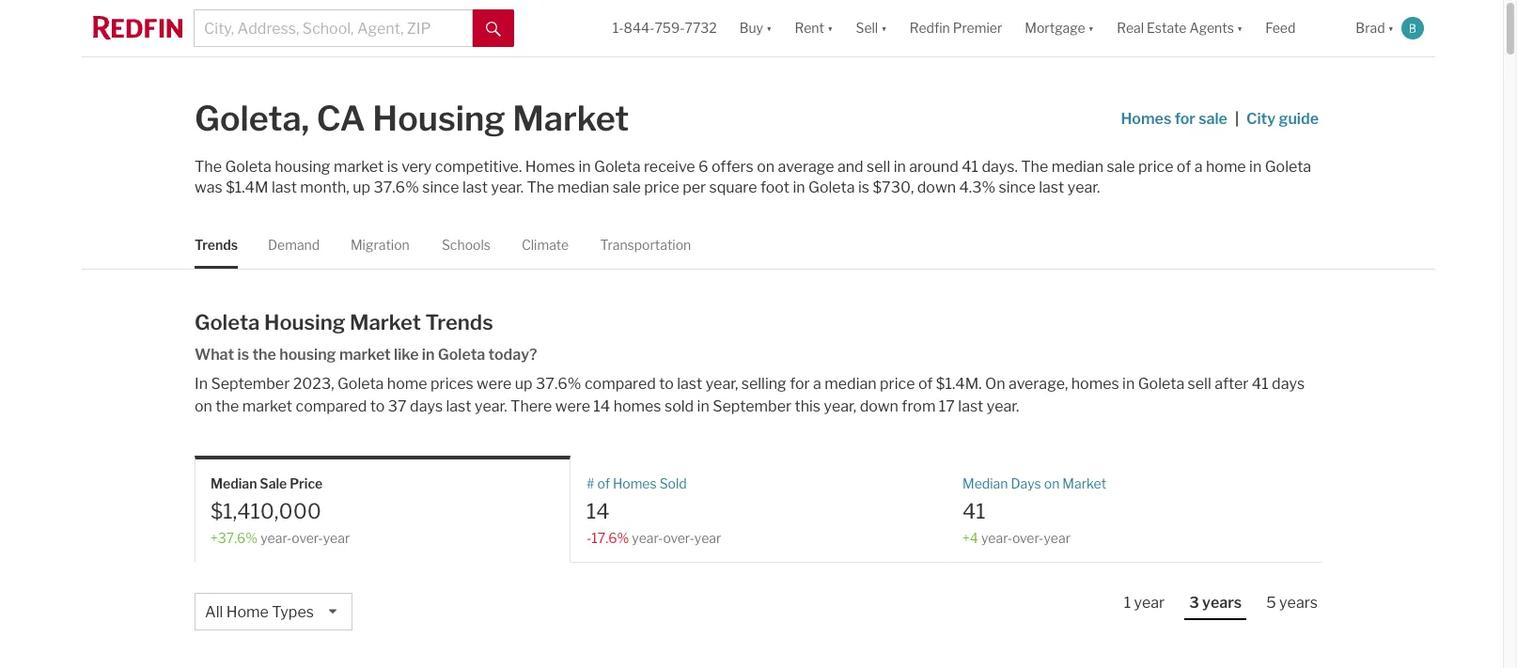 Task type: locate. For each thing, give the bounding box(es) containing it.
4 ▾ from the left
[[1089, 20, 1095, 36]]

homes inside # of homes sold 14 -17.6% year-over-year
[[613, 476, 657, 492]]

3 year- from the left
[[982, 530, 1013, 546]]

sale
[[260, 476, 287, 492]]

year- right +4
[[982, 530, 1013, 546]]

14 inside in september 2023, goleta home prices were up 37.6% compared to last year, selling for a median price of $1.4m. on average, homes in goleta sell after 41 days on the market compared to 37 days last year. there were 14 homes sold in september this year, down from 17 last year.
[[594, 398, 611, 416]]

0 vertical spatial a
[[1195, 158, 1203, 176]]

in down city
[[1250, 158, 1262, 176]]

3 over- from the left
[[1013, 530, 1044, 546]]

what
[[195, 346, 234, 364]]

5 ▾ from the left
[[1237, 20, 1244, 36]]

844-
[[624, 20, 655, 36]]

real estate agents ▾ link
[[1117, 0, 1244, 56]]

user photo image
[[1402, 17, 1425, 39]]

mortgage
[[1025, 20, 1086, 36]]

and
[[838, 158, 864, 176]]

housing up very
[[373, 98, 506, 139]]

1 ▾ from the left
[[766, 20, 773, 36]]

median up climate
[[558, 179, 610, 197]]

goleta down "city guide" link
[[1266, 158, 1312, 176]]

1 vertical spatial 37.6%
[[536, 375, 582, 393]]

1 horizontal spatial year,
[[824, 398, 857, 416]]

of right #
[[598, 476, 610, 492]]

median right days.
[[1052, 158, 1104, 176]]

2 ▾ from the left
[[828, 20, 834, 36]]

1 vertical spatial 14
[[587, 499, 610, 523]]

▾ right agents
[[1237, 20, 1244, 36]]

since down very
[[422, 179, 459, 197]]

sell inside in september 2023, goleta home prices were up 37.6% compared to last year, selling for a median price of $1.4m. on average, homes in goleta sell after 41 days on the market compared to 37 days last year. there were 14 homes sold in september this year, down from 17 last year.
[[1188, 375, 1212, 393]]

3 years button
[[1185, 593, 1247, 621]]

1 vertical spatial 41
[[1252, 375, 1269, 393]]

0 vertical spatial compared
[[585, 375, 656, 393]]

1 horizontal spatial home
[[1207, 158, 1247, 176]]

median
[[1052, 158, 1104, 176], [558, 179, 610, 197], [825, 375, 877, 393]]

1 horizontal spatial the
[[252, 346, 276, 364]]

1 horizontal spatial september
[[713, 398, 792, 416]]

2 vertical spatial of
[[598, 476, 610, 492]]

were down today?
[[477, 375, 512, 393]]

sold
[[665, 398, 694, 416]]

0 vertical spatial homes
[[1121, 110, 1172, 128]]

1
[[1124, 594, 1131, 612]]

was
[[195, 179, 223, 197]]

|
[[1236, 110, 1239, 128]]

14 inside # of homes sold 14 -17.6% year-over-year
[[587, 499, 610, 523]]

year- right the 17.6%
[[632, 530, 663, 546]]

the up climate
[[527, 179, 554, 197]]

759-
[[655, 20, 685, 36]]

0 horizontal spatial over-
[[292, 530, 323, 546]]

on down in
[[195, 398, 212, 416]]

▾ for rent ▾
[[828, 20, 834, 36]]

homes right competitive. at the top left
[[525, 158, 576, 176]]

1 horizontal spatial sell
[[1188, 375, 1212, 393]]

trends up "prices"
[[425, 311, 493, 335]]

0 horizontal spatial year,
[[706, 375, 739, 393]]

housing up month,
[[275, 158, 331, 176]]

0 horizontal spatial for
[[790, 375, 810, 393]]

housing inside the goleta housing market is very competitive. homes in goleta receive 6 offers on average and sell in around 41 days. the median sale price of a home in goleta was $1.4m last month, up 37.6% since last year. the median sale price per square foot in goleta is $730, down 4.3% since last year.
[[275, 158, 331, 176]]

days right '37'
[[410, 398, 443, 416]]

2 vertical spatial on
[[1045, 476, 1060, 492]]

14 right there
[[594, 398, 611, 416]]

down
[[918, 179, 956, 197], [860, 398, 899, 416]]

37.6%
[[374, 179, 419, 197], [536, 375, 582, 393]]

all
[[205, 604, 223, 622]]

0 horizontal spatial homes
[[525, 158, 576, 176]]

2 vertical spatial price
[[880, 375, 916, 393]]

homes left |
[[1121, 110, 1172, 128]]

climate
[[522, 237, 569, 253]]

▾ right brad
[[1389, 20, 1395, 36]]

0 horizontal spatial since
[[422, 179, 459, 197]]

price down homes for sale link
[[1139, 158, 1174, 176]]

compared
[[585, 375, 656, 393], [296, 398, 367, 416]]

▾ right mortgage
[[1089, 20, 1095, 36]]

1 years from the left
[[1203, 594, 1243, 612]]

september down the what
[[211, 375, 290, 393]]

1 year- from the left
[[261, 530, 292, 546]]

1 horizontal spatial year-
[[632, 530, 663, 546]]

over-
[[292, 530, 323, 546], [663, 530, 695, 546], [1013, 530, 1044, 546]]

mortgage ▾
[[1025, 20, 1095, 36]]

year,
[[706, 375, 739, 393], [824, 398, 857, 416]]

last
[[272, 179, 297, 197], [463, 179, 488, 197], [1039, 179, 1065, 197], [677, 375, 703, 393], [446, 398, 472, 416], [959, 398, 984, 416]]

1 horizontal spatial were
[[555, 398, 591, 416]]

in right like
[[422, 346, 435, 364]]

years right 3
[[1203, 594, 1243, 612]]

since down days.
[[999, 179, 1036, 197]]

over- inside median sale price $1,410,000 +37.6% year-over-year
[[292, 530, 323, 546]]

median right the selling
[[825, 375, 877, 393]]

price up the from
[[880, 375, 916, 393]]

City, Address, School, Agent, ZIP search field
[[194, 9, 473, 47]]

on inside in september 2023, goleta home prices were up 37.6% compared to last year, selling for a median price of $1.4m. on average, homes in goleta sell after 41 days on the market compared to 37 days last year. there were 14 homes sold in september this year, down from 17 last year.
[[195, 398, 212, 416]]

1 vertical spatial to
[[370, 398, 385, 416]]

0 horizontal spatial the
[[216, 398, 239, 416]]

0 vertical spatial down
[[918, 179, 956, 197]]

sale up transportation
[[613, 179, 641, 197]]

1 vertical spatial median
[[558, 179, 610, 197]]

1 vertical spatial home
[[387, 375, 427, 393]]

0 horizontal spatial home
[[387, 375, 427, 393]]

housing
[[275, 158, 331, 176], [279, 346, 336, 364]]

years for 3 years
[[1203, 594, 1243, 612]]

over- down $1,410,000
[[292, 530, 323, 546]]

up
[[353, 179, 370, 197], [515, 375, 533, 393]]

1 vertical spatial the
[[216, 398, 239, 416]]

home down the homes for sale | city guide
[[1207, 158, 1247, 176]]

1 vertical spatial sale
[[1107, 158, 1136, 176]]

41 up +4
[[963, 499, 986, 523]]

year inside # of homes sold 14 -17.6% year-over-year
[[695, 530, 722, 546]]

2 horizontal spatial of
[[1177, 158, 1192, 176]]

37
[[388, 398, 407, 416]]

1 vertical spatial on
[[195, 398, 212, 416]]

1 vertical spatial housing
[[264, 311, 345, 335]]

▾ right buy
[[766, 20, 773, 36]]

to left '37'
[[370, 398, 385, 416]]

41 up 4.3%
[[962, 158, 979, 176]]

of inside the goleta housing market is very competitive. homes in goleta receive 6 offers on average and sell in around 41 days. the median sale price of a home in goleta was $1.4m last month, up 37.6% since last year. the median sale price per square foot in goleta is $730, down 4.3% since last year.
[[1177, 158, 1192, 176]]

0 vertical spatial 41
[[962, 158, 979, 176]]

receive
[[644, 158, 695, 176]]

year inside median sale price $1,410,000 +37.6% year-over-year
[[323, 530, 350, 546]]

price
[[290, 476, 323, 492]]

1 horizontal spatial since
[[999, 179, 1036, 197]]

homes left sold
[[614, 398, 662, 416]]

0 vertical spatial to
[[659, 375, 674, 393]]

of inside # of homes sold 14 -17.6% year-over-year
[[598, 476, 610, 492]]

on right the days on the bottom right of page
[[1045, 476, 1060, 492]]

median for 41
[[963, 476, 1009, 492]]

on up foot
[[757, 158, 775, 176]]

0 vertical spatial home
[[1207, 158, 1247, 176]]

goleta down and
[[809, 179, 855, 197]]

0 horizontal spatial sell
[[867, 158, 891, 176]]

average
[[778, 158, 835, 176]]

1 vertical spatial a
[[814, 375, 822, 393]]

years right "5"
[[1280, 594, 1318, 612]]

in september 2023, goleta home prices were up 37.6% compared to last year, selling for a median price of $1.4m. on average, homes in goleta sell after 41 days on the market compared to 37 days last year. there were 14 homes sold in september this year, down from 17 last year.
[[195, 375, 1305, 416]]

1 vertical spatial price
[[644, 179, 680, 197]]

price down receive
[[644, 179, 680, 197]]

2 horizontal spatial the
[[1022, 158, 1049, 176]]

down inside in september 2023, goleta home prices were up 37.6% compared to last year, selling for a median price of $1.4m. on average, homes in goleta sell after 41 days on the market compared to 37 days last year. there were 14 homes sold in september this year, down from 17 last year.
[[860, 398, 899, 416]]

sale left |
[[1199, 110, 1228, 128]]

0 vertical spatial 14
[[594, 398, 611, 416]]

1 horizontal spatial over-
[[663, 530, 695, 546]]

year- down $1,410,000
[[261, 530, 292, 546]]

1 since from the left
[[422, 179, 459, 197]]

14 down #
[[587, 499, 610, 523]]

median for $1,410,000
[[211, 476, 257, 492]]

1 median from the left
[[211, 476, 257, 492]]

1 vertical spatial sell
[[1188, 375, 1212, 393]]

market up sale
[[242, 398, 293, 416]]

3 ▾ from the left
[[881, 20, 887, 36]]

▾ right sell
[[881, 20, 887, 36]]

last right 4.3%
[[1039, 179, 1065, 197]]

1 vertical spatial september
[[713, 398, 792, 416]]

median sale price $1,410,000 +37.6% year-over-year
[[211, 476, 350, 546]]

market for goleta, ca housing market
[[513, 98, 629, 139]]

1 vertical spatial year,
[[824, 398, 857, 416]]

the
[[195, 158, 222, 176], [1022, 158, 1049, 176], [527, 179, 554, 197]]

0 horizontal spatial year-
[[261, 530, 292, 546]]

september
[[211, 375, 290, 393], [713, 398, 792, 416]]

homes left sold
[[613, 476, 657, 492]]

market inside the median days on market 41 +4 year-over-year
[[1063, 476, 1107, 492]]

goleta left receive
[[594, 158, 641, 176]]

up inside in september 2023, goleta home prices were up 37.6% compared to last year, selling for a median price of $1.4m. on average, homes in goleta sell after 41 days on the market compared to 37 days last year. there were 14 homes sold in september this year, down from 17 last year.
[[515, 375, 533, 393]]

1 vertical spatial days
[[410, 398, 443, 416]]

of up the from
[[919, 375, 933, 393]]

goleta left the after
[[1139, 375, 1185, 393]]

1 vertical spatial is
[[859, 179, 870, 197]]

1 vertical spatial homes
[[614, 398, 662, 416]]

year.
[[491, 179, 524, 197], [1068, 179, 1101, 197], [475, 398, 507, 416], [987, 398, 1020, 416]]

2 year- from the left
[[632, 530, 663, 546]]

in down average
[[793, 179, 806, 197]]

41 inside the median days on market 41 +4 year-over-year
[[963, 499, 986, 523]]

2 horizontal spatial is
[[859, 179, 870, 197]]

37.6% down very
[[374, 179, 419, 197]]

median left the days on the bottom right of page
[[963, 476, 1009, 492]]

year inside the median days on market 41 +4 year-over-year
[[1044, 530, 1071, 546]]

down down around
[[918, 179, 956, 197]]

0 vertical spatial trends
[[195, 237, 238, 253]]

were right there
[[555, 398, 591, 416]]

the
[[252, 346, 276, 364], [216, 398, 239, 416]]

today?
[[489, 346, 538, 364]]

2 vertical spatial market
[[242, 398, 293, 416]]

sell up $730,
[[867, 158, 891, 176]]

0 horizontal spatial down
[[860, 398, 899, 416]]

sell left the after
[[1188, 375, 1212, 393]]

1 vertical spatial market
[[350, 311, 421, 335]]

on
[[986, 375, 1006, 393]]

2 vertical spatial sale
[[613, 179, 641, 197]]

sale down homes for sale link
[[1107, 158, 1136, 176]]

3
[[1190, 594, 1200, 612]]

2 since from the left
[[999, 179, 1036, 197]]

1 year
[[1124, 594, 1165, 612]]

this
[[795, 398, 821, 416]]

for
[[1175, 110, 1196, 128], [790, 375, 810, 393]]

is left very
[[387, 158, 398, 176]]

0 horizontal spatial median
[[558, 179, 610, 197]]

to up sold
[[659, 375, 674, 393]]

1 horizontal spatial price
[[880, 375, 916, 393]]

in
[[579, 158, 591, 176], [894, 158, 906, 176], [1250, 158, 1262, 176], [793, 179, 806, 197], [422, 346, 435, 364], [1123, 375, 1135, 393], [697, 398, 710, 416]]

median days on market 41 +4 year-over-year
[[963, 476, 1107, 546]]

1 horizontal spatial a
[[1195, 158, 1203, 176]]

real
[[1117, 20, 1145, 36]]

days right the after
[[1272, 375, 1305, 393]]

last down competitive. at the top left
[[463, 179, 488, 197]]

over- down the days on the bottom right of page
[[1013, 530, 1044, 546]]

0 vertical spatial price
[[1139, 158, 1174, 176]]

▾ for mortgage ▾
[[1089, 20, 1095, 36]]

over- down sold
[[663, 530, 695, 546]]

a up the this
[[814, 375, 822, 393]]

2 horizontal spatial market
[[1063, 476, 1107, 492]]

a inside the goleta housing market is very competitive. homes in goleta receive 6 offers on average and sell in around 41 days. the median sale price of a home in goleta was $1.4m last month, up 37.6% since last year. the median sale price per square foot in goleta is $730, down 4.3% since last year.
[[1195, 158, 1203, 176]]

▾ inside 'link'
[[1237, 20, 1244, 36]]

median left sale
[[211, 476, 257, 492]]

market inside the goleta housing market is very competitive. homes in goleta receive 6 offers on average and sell in around 41 days. the median sale price of a home in goleta was $1.4m last month, up 37.6% since last year. the median sale price per square foot in goleta is $730, down 4.3% since last year.
[[334, 158, 384, 176]]

1 horizontal spatial homes
[[1072, 375, 1120, 393]]

city
[[1247, 110, 1276, 128]]

median inside median sale price $1,410,000 +37.6% year-over-year
[[211, 476, 257, 492]]

year
[[323, 530, 350, 546], [695, 530, 722, 546], [1044, 530, 1071, 546], [1135, 594, 1165, 612]]

housing up 2023,
[[279, 346, 336, 364]]

trends down was
[[195, 237, 238, 253]]

market down goleta housing market trends in the left of the page
[[339, 346, 391, 364]]

up right month,
[[353, 179, 370, 197]]

goleta up the what
[[195, 311, 260, 335]]

year, left the selling
[[706, 375, 739, 393]]

0 horizontal spatial of
[[598, 476, 610, 492]]

0 vertical spatial housing
[[373, 98, 506, 139]]

0 horizontal spatial market
[[350, 311, 421, 335]]

3 years
[[1190, 594, 1243, 612]]

0 vertical spatial the
[[252, 346, 276, 364]]

0 horizontal spatial on
[[195, 398, 212, 416]]

what is the housing market like in goleta today?
[[195, 346, 538, 364]]

1 horizontal spatial is
[[387, 158, 398, 176]]

0 horizontal spatial price
[[644, 179, 680, 197]]

housing up 2023,
[[264, 311, 345, 335]]

market for median days on market 41 +4 year-over-year
[[1063, 476, 1107, 492]]

is
[[387, 158, 398, 176], [859, 179, 870, 197], [238, 346, 249, 364]]

sell ▾ button
[[856, 0, 887, 56]]

1 over- from the left
[[292, 530, 323, 546]]

a down the homes for sale | city guide
[[1195, 158, 1203, 176]]

buy
[[740, 20, 764, 36]]

2 vertical spatial market
[[1063, 476, 1107, 492]]

1 vertical spatial down
[[860, 398, 899, 416]]

2 years from the left
[[1280, 594, 1318, 612]]

0 horizontal spatial to
[[370, 398, 385, 416]]

1 horizontal spatial trends
[[425, 311, 493, 335]]

year, right the this
[[824, 398, 857, 416]]

homes right average,
[[1072, 375, 1120, 393]]

for inside in september 2023, goleta home prices were up 37.6% compared to last year, selling for a median price of $1.4m. on average, homes in goleta sell after 41 days on the market compared to 37 days last year. there were 14 homes sold in september this year, down from 17 last year.
[[790, 375, 810, 393]]

migration link
[[351, 221, 410, 269]]

1 vertical spatial homes
[[525, 158, 576, 176]]

1 vertical spatial up
[[515, 375, 533, 393]]

for left |
[[1175, 110, 1196, 128]]

0 horizontal spatial september
[[211, 375, 290, 393]]

down left the from
[[860, 398, 899, 416]]

the right days.
[[1022, 158, 1049, 176]]

years for 5 years
[[1280, 594, 1318, 612]]

last up sold
[[677, 375, 703, 393]]

1 horizontal spatial 37.6%
[[536, 375, 582, 393]]

0 horizontal spatial years
[[1203, 594, 1243, 612]]

goleta housing market trends
[[195, 311, 493, 335]]

is down and
[[859, 179, 870, 197]]

37.6% up there
[[536, 375, 582, 393]]

1 horizontal spatial days
[[1272, 375, 1305, 393]]

from
[[902, 398, 936, 416]]

goleta
[[225, 158, 272, 176], [594, 158, 641, 176], [1266, 158, 1312, 176], [809, 179, 855, 197], [195, 311, 260, 335], [438, 346, 485, 364], [338, 375, 384, 393], [1139, 375, 1185, 393]]

0 horizontal spatial a
[[814, 375, 822, 393]]

home inside in september 2023, goleta home prices were up 37.6% compared to last year, selling for a median price of $1.4m. on average, homes in goleta sell after 41 days on the market compared to 37 days last year. there were 14 homes sold in september this year, down from 17 last year.
[[387, 375, 427, 393]]

2 median from the left
[[963, 476, 1009, 492]]

homes for sale | city guide
[[1121, 110, 1319, 128]]

up up there
[[515, 375, 533, 393]]

brad ▾
[[1356, 20, 1395, 36]]

the right the what
[[252, 346, 276, 364]]

6 ▾ from the left
[[1389, 20, 1395, 36]]

0 vertical spatial september
[[211, 375, 290, 393]]

0 vertical spatial 37.6%
[[374, 179, 419, 197]]

of down homes for sale link
[[1177, 158, 1192, 176]]

1 horizontal spatial down
[[918, 179, 956, 197]]

city guide link
[[1247, 108, 1323, 131]]

0 vertical spatial market
[[513, 98, 629, 139]]

1 vertical spatial compared
[[296, 398, 367, 416]]

market
[[513, 98, 629, 139], [350, 311, 421, 335], [1063, 476, 1107, 492]]

2 vertical spatial median
[[825, 375, 877, 393]]

for up the this
[[790, 375, 810, 393]]

5 years
[[1267, 594, 1318, 612]]

1 horizontal spatial median
[[825, 375, 877, 393]]

median inside the median days on market 41 +4 year-over-year
[[963, 476, 1009, 492]]

41 right the after
[[1252, 375, 1269, 393]]

0 vertical spatial sale
[[1199, 110, 1228, 128]]

migration
[[351, 237, 410, 253]]

market up month,
[[334, 158, 384, 176]]

home
[[1207, 158, 1247, 176], [387, 375, 427, 393]]

the up was
[[195, 158, 222, 176]]

2 over- from the left
[[663, 530, 695, 546]]

buy ▾ button
[[740, 0, 773, 56]]

redfin premier
[[910, 20, 1003, 36]]

the down the what
[[216, 398, 239, 416]]

0 vertical spatial up
[[353, 179, 370, 197]]

home up '37'
[[387, 375, 427, 393]]

on
[[757, 158, 775, 176], [195, 398, 212, 416], [1045, 476, 1060, 492]]

is right the what
[[238, 346, 249, 364]]

0 horizontal spatial sale
[[613, 179, 641, 197]]

sell
[[856, 20, 879, 36]]



Task type: describe. For each thing, give the bounding box(es) containing it.
the goleta housing market is very competitive. homes in goleta receive 6 offers on average and sell in around 41 days. the median sale price of a home in goleta was $1.4m last month, up 37.6% since last year. the median sale price per square foot in goleta is $730, down 4.3% since last year.
[[195, 158, 1312, 197]]

0 horizontal spatial housing
[[264, 311, 345, 335]]

estate
[[1147, 20, 1187, 36]]

year inside button
[[1135, 594, 1165, 612]]

brad
[[1356, 20, 1386, 36]]

of inside in september 2023, goleta home prices were up 37.6% compared to last year, selling for a median price of $1.4m. on average, homes in goleta sell after 41 days on the market compared to 37 days last year. there were 14 homes sold in september this year, down from 17 last year.
[[919, 375, 933, 393]]

market inside in september 2023, goleta home prices were up 37.6% compared to last year, selling for a median price of $1.4m. on average, homes in goleta sell after 41 days on the market compared to 37 days last year. there were 14 homes sold in september this year, down from 17 last year.
[[242, 398, 293, 416]]

goleta up "prices"
[[438, 346, 485, 364]]

the inside in september 2023, goleta home prices were up 37.6% compared to last year, selling for a median price of $1.4m. on average, homes in goleta sell after 41 days on the market compared to 37 days last year. there were 14 homes sold in september this year, down from 17 last year.
[[216, 398, 239, 416]]

1-844-759-7732 link
[[613, 20, 717, 36]]

year- inside # of homes sold 14 -17.6% year-over-year
[[632, 530, 663, 546]]

square
[[710, 179, 758, 197]]

in
[[195, 375, 208, 393]]

▾ for sell ▾
[[881, 20, 887, 36]]

in up $730,
[[894, 158, 906, 176]]

goleta down what is the housing market like in goleta today?
[[338, 375, 384, 393]]

schools link
[[442, 221, 491, 269]]

1-844-759-7732
[[613, 20, 717, 36]]

$1.4m.
[[936, 375, 982, 393]]

buy ▾
[[740, 20, 773, 36]]

+4
[[963, 530, 979, 546]]

over- inside # of homes sold 14 -17.6% year-over-year
[[663, 530, 695, 546]]

schools
[[442, 237, 491, 253]]

17
[[939, 398, 955, 416]]

mortgage ▾ button
[[1014, 0, 1106, 56]]

transportation link
[[600, 221, 691, 269]]

37.6% inside the goleta housing market is very competitive. homes in goleta receive 6 offers on average and sell in around 41 days. the median sale price of a home in goleta was $1.4m last month, up 37.6% since last year. the median sale price per square foot in goleta is $730, down 4.3% since last year.
[[374, 179, 419, 197]]

mortgage ▾ button
[[1025, 0, 1095, 56]]

demand link
[[268, 221, 320, 269]]

4.3%
[[960, 179, 996, 197]]

in right average,
[[1123, 375, 1135, 393]]

2 horizontal spatial homes
[[1121, 110, 1172, 128]]

days.
[[982, 158, 1018, 176]]

foot
[[761, 179, 790, 197]]

$1.4m
[[226, 179, 268, 197]]

0 vertical spatial homes
[[1072, 375, 1120, 393]]

year- inside the median days on market 41 +4 year-over-year
[[982, 530, 1013, 546]]

month,
[[300, 179, 350, 197]]

ca
[[317, 98, 366, 139]]

types
[[272, 604, 314, 622]]

feed
[[1266, 20, 1296, 36]]

# of homes sold 14 -17.6% year-over-year
[[587, 476, 722, 546]]

submit search image
[[487, 21, 502, 36]]

home inside the goleta housing market is very competitive. homes in goleta receive 6 offers on average and sell in around 41 days. the median sale price of a home in goleta was $1.4m last month, up 37.6% since last year. the median sale price per square foot in goleta is $730, down 4.3% since last year.
[[1207, 158, 1247, 176]]

1 horizontal spatial to
[[659, 375, 674, 393]]

$1,410,000
[[211, 499, 322, 523]]

sell ▾
[[856, 20, 887, 36]]

competitive.
[[435, 158, 522, 176]]

in right sold
[[697, 398, 710, 416]]

transportation
[[600, 237, 691, 253]]

climate link
[[522, 221, 569, 269]]

last right 17
[[959, 398, 984, 416]]

like
[[394, 346, 419, 364]]

price inside in september 2023, goleta home prices were up 37.6% compared to last year, selling for a median price of $1.4m. on average, homes in goleta sell after 41 days on the market compared to 37 days last year. there were 14 homes sold in september this year, down from 17 last year.
[[880, 375, 916, 393]]

median inside in september 2023, goleta home prices were up 37.6% compared to last year, selling for a median price of $1.4m. on average, homes in goleta sell after 41 days on the market compared to 37 days last year. there were 14 homes sold in september this year, down from 17 last year.
[[825, 375, 877, 393]]

6
[[699, 158, 709, 176]]

average,
[[1009, 375, 1069, 393]]

very
[[402, 158, 432, 176]]

home
[[226, 604, 269, 622]]

sell ▾ button
[[845, 0, 899, 56]]

on inside the median days on market 41 +4 year-over-year
[[1045, 476, 1060, 492]]

sell inside the goleta housing market is very competitive. homes in goleta receive 6 offers on average and sell in around 41 days. the median sale price of a home in goleta was $1.4m last month, up 37.6% since last year. the median sale price per square foot in goleta is $730, down 4.3% since last year.
[[867, 158, 891, 176]]

5
[[1267, 594, 1277, 612]]

41 inside in september 2023, goleta home prices were up 37.6% compared to last year, selling for a median price of $1.4m. on average, homes in goleta sell after 41 days on the market compared to 37 days last year. there were 14 homes sold in september this year, down from 17 last year.
[[1252, 375, 1269, 393]]

redfin premier button
[[899, 0, 1014, 56]]

1 vertical spatial housing
[[279, 346, 336, 364]]

homes for sale link
[[1121, 89, 1228, 150]]

rent ▾
[[795, 20, 834, 36]]

#
[[587, 476, 595, 492]]

prices
[[431, 375, 474, 393]]

around
[[910, 158, 959, 176]]

▾ for buy ▾
[[766, 20, 773, 36]]

7732
[[685, 20, 717, 36]]

1 horizontal spatial the
[[527, 179, 554, 197]]

feed button
[[1255, 0, 1345, 56]]

all home types
[[205, 604, 314, 622]]

in left receive
[[579, 158, 591, 176]]

2 horizontal spatial price
[[1139, 158, 1174, 176]]

0 horizontal spatial trends
[[195, 237, 238, 253]]

1 horizontal spatial housing
[[373, 98, 506, 139]]

on inside the goleta housing market is very competitive. homes in goleta receive 6 offers on average and sell in around 41 days. the median sale price of a home in goleta was $1.4m last month, up 37.6% since last year. the median sale price per square foot in goleta is $730, down 4.3% since last year.
[[757, 158, 775, 176]]

0 vertical spatial is
[[387, 158, 398, 176]]

homes inside the goleta housing market is very competitive. homes in goleta receive 6 offers on average and sell in around 41 days. the median sale price of a home in goleta was $1.4m last month, up 37.6% since last year. the median sale price per square foot in goleta is $730, down 4.3% since last year.
[[525, 158, 576, 176]]

real estate agents ▾ button
[[1106, 0, 1255, 56]]

premier
[[953, 20, 1003, 36]]

after
[[1215, 375, 1249, 393]]

real estate agents ▾
[[1117, 20, 1244, 36]]

down inside the goleta housing market is very competitive. homes in goleta receive 6 offers on average and sell in around 41 days. the median sale price of a home in goleta was $1.4m last month, up 37.6% since last year. the median sale price per square foot in goleta is $730, down 4.3% since last year.
[[918, 179, 956, 197]]

1 vertical spatial trends
[[425, 311, 493, 335]]

37.6% inside in september 2023, goleta home prices were up 37.6% compared to last year, selling for a median price of $1.4m. on average, homes in goleta sell after 41 days on the market compared to 37 days last year. there were 14 homes sold in september this year, down from 17 last year.
[[536, 375, 582, 393]]

trends link
[[195, 221, 238, 269]]

17.6%
[[592, 530, 629, 546]]

0 horizontal spatial were
[[477, 375, 512, 393]]

year- inside median sale price $1,410,000 +37.6% year-over-year
[[261, 530, 292, 546]]

there
[[511, 398, 552, 416]]

0 horizontal spatial days
[[410, 398, 443, 416]]

0 vertical spatial for
[[1175, 110, 1196, 128]]

last right the $1.4m
[[272, 179, 297, 197]]

41 inside the goleta housing market is very competitive. homes in goleta receive 6 offers on average and sell in around 41 days. the median sale price of a home in goleta was $1.4m last month, up 37.6% since last year. the median sale price per square foot in goleta is $730, down 4.3% since last year.
[[962, 158, 979, 176]]

0 horizontal spatial compared
[[296, 398, 367, 416]]

demand
[[268, 237, 320, 253]]

1 year button
[[1120, 593, 1170, 619]]

offers
[[712, 158, 754, 176]]

0 vertical spatial median
[[1052, 158, 1104, 176]]

+37.6%
[[211, 530, 258, 546]]

per
[[683, 179, 706, 197]]

guide
[[1279, 110, 1319, 128]]

selling
[[742, 375, 787, 393]]

0 horizontal spatial the
[[195, 158, 222, 176]]

goleta up the $1.4m
[[225, 158, 272, 176]]

-
[[587, 530, 592, 546]]

up inside the goleta housing market is very competitive. homes in goleta receive 6 offers on average and sell in around 41 days. the median sale price of a home in goleta was $1.4m last month, up 37.6% since last year. the median sale price per square foot in goleta is $730, down 4.3% since last year.
[[353, 179, 370, 197]]

redfin
[[910, 20, 951, 36]]

a inside in september 2023, goleta home prices were up 37.6% compared to last year, selling for a median price of $1.4m. on average, homes in goleta sell after 41 days on the market compared to 37 days last year. there were 14 homes sold in september this year, down from 17 last year.
[[814, 375, 822, 393]]

$730,
[[873, 179, 914, 197]]

5 years button
[[1262, 593, 1323, 619]]

0 horizontal spatial is
[[238, 346, 249, 364]]

2023,
[[293, 375, 334, 393]]

1 vertical spatial market
[[339, 346, 391, 364]]

0 vertical spatial days
[[1272, 375, 1305, 393]]

sold
[[660, 476, 687, 492]]

▾ for brad ▾
[[1389, 20, 1395, 36]]

last down "prices"
[[446, 398, 472, 416]]

goleta,
[[195, 98, 310, 139]]

over- inside the median days on market 41 +4 year-over-year
[[1013, 530, 1044, 546]]

days
[[1011, 476, 1042, 492]]

rent ▾ button
[[784, 0, 845, 56]]

buy ▾ button
[[729, 0, 784, 56]]

0 horizontal spatial homes
[[614, 398, 662, 416]]

1-
[[613, 20, 624, 36]]



Task type: vqa. For each thing, say whether or not it's contained in the screenshot.


